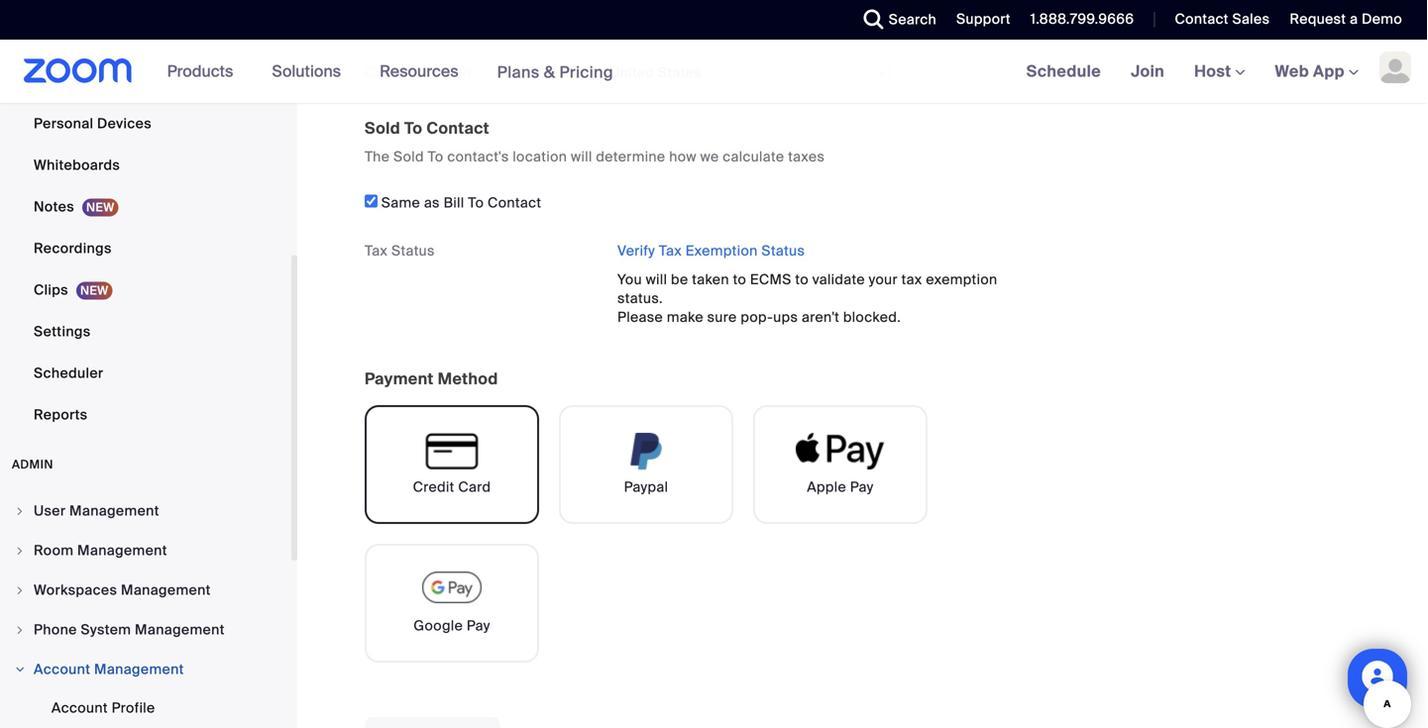 Task type: vqa. For each thing, say whether or not it's contained in the screenshot.
checked icon
no



Task type: locate. For each thing, give the bounding box(es) containing it.
1 vertical spatial right image
[[14, 585, 26, 597]]

1 horizontal spatial status
[[762, 242, 805, 260]]

will right location on the left top
[[571, 148, 593, 166]]

meetings navigation
[[1012, 40, 1428, 105]]

tax
[[365, 242, 388, 260], [659, 242, 682, 260]]

user
[[34, 502, 66, 521]]

1 vertical spatial right image
[[14, 625, 26, 637]]

right image left account management
[[14, 664, 26, 676]]

sold right the at the top left of page
[[394, 148, 424, 166]]

pay
[[851, 478, 874, 497], [467, 617, 491, 636]]

be
[[671, 271, 689, 289]]

1 right image from the top
[[14, 545, 26, 557]]

blocked.
[[844, 308, 901, 327]]

scheduler link
[[0, 354, 292, 394]]

0 horizontal spatial status
[[392, 242, 435, 260]]

0 vertical spatial will
[[571, 148, 593, 166]]

room management
[[34, 542, 167, 560]]

right image inside "room management" menu item
[[14, 545, 26, 557]]

reports
[[34, 406, 88, 424]]

sold up the at the top left of page
[[365, 118, 401, 139]]

right image for workspaces management
[[14, 585, 26, 597]]

products
[[167, 61, 233, 82]]

2 right image from the top
[[14, 625, 26, 637]]

1 vertical spatial contact
[[427, 118, 490, 139]]

1 horizontal spatial tax
[[659, 242, 682, 260]]

1 horizontal spatial to
[[428, 148, 444, 166]]

1 horizontal spatial will
[[646, 271, 668, 289]]

0 horizontal spatial will
[[571, 148, 593, 166]]

resources
[[380, 61, 459, 82]]

account profile link
[[0, 689, 292, 729]]

whiteboards link
[[0, 146, 292, 185]]

1 vertical spatial pay
[[467, 617, 491, 636]]

user management
[[34, 502, 159, 521]]

management up room management
[[69, 502, 159, 521]]

account inside menu item
[[34, 661, 91, 679]]

contact
[[1176, 10, 1229, 28], [427, 118, 490, 139], [488, 194, 542, 212]]

location
[[513, 148, 568, 166]]

apple
[[808, 478, 847, 497]]

support link
[[942, 0, 1016, 40], [957, 10, 1011, 28]]

pay right google
[[467, 617, 491, 636]]

contact down location on the left top
[[488, 194, 542, 212]]

management down "room management" menu item at left bottom
[[121, 582, 211, 600]]

workspaces management menu item
[[0, 572, 292, 610]]

management for room management
[[77, 542, 167, 560]]

paypal
[[624, 478, 669, 497]]

status
[[392, 242, 435, 260], [762, 242, 805, 260]]

1 tax from the left
[[365, 242, 388, 260]]

phone
[[34, 621, 77, 640]]

management up workspaces management
[[77, 542, 167, 560]]

banner
[[0, 40, 1428, 105]]

1.888.799.9666
[[1031, 10, 1135, 28]]

tax down the same
[[365, 242, 388, 260]]

status down the same
[[392, 242, 435, 260]]

please
[[618, 308, 664, 327]]

method
[[438, 369, 498, 390]]

schedule
[[1027, 61, 1102, 82]]

to right ecms
[[796, 271, 809, 289]]

phone system management menu item
[[0, 612, 292, 650]]

0 horizontal spatial pay
[[467, 617, 491, 636]]

pop-
[[741, 308, 774, 327]]

right image inside phone system management menu item
[[14, 625, 26, 637]]

1 horizontal spatial pay
[[851, 478, 874, 497]]

to down the country/region
[[405, 118, 423, 139]]

scheduler
[[34, 364, 104, 383]]

pay for apple pay
[[851, 478, 874, 497]]

pricing
[[560, 62, 614, 83]]

sold
[[365, 118, 401, 139], [394, 148, 424, 166]]

to
[[733, 271, 747, 289], [796, 271, 809, 289]]

right image left user
[[14, 506, 26, 518]]

zoom logo image
[[24, 59, 132, 83]]

workspaces management
[[34, 582, 211, 600]]

status up ecms
[[762, 242, 805, 260]]

1 horizontal spatial to
[[796, 271, 809, 289]]

contact up contact's
[[427, 118, 490, 139]]

right image left workspaces
[[14, 585, 26, 597]]

to left contact's
[[428, 148, 444, 166]]

tax up be
[[659, 242, 682, 260]]

same as bill to contact
[[378, 194, 542, 212]]

management up profile
[[94, 661, 184, 679]]

2 vertical spatial to
[[468, 194, 484, 212]]

management down workspaces management menu item
[[135, 621, 225, 640]]

1 vertical spatial to
[[428, 148, 444, 166]]

0 vertical spatial pay
[[851, 478, 874, 497]]

right image inside workspaces management menu item
[[14, 585, 26, 597]]

as
[[424, 194, 440, 212]]

0 vertical spatial sold
[[365, 118, 401, 139]]

2 right image from the top
[[14, 585, 26, 597]]

plans & pricing link
[[497, 62, 614, 83], [497, 62, 614, 83]]

1 right image from the top
[[14, 506, 26, 518]]

3 right image from the top
[[14, 664, 26, 676]]

contact's
[[448, 148, 509, 166]]

will inside sold to contact the sold to contact's location will determine how we calculate taxes
[[571, 148, 593, 166]]

will inside you will be taken to ecms to validate your tax exemption status. please make sure pop-ups aren't blocked.
[[646, 271, 668, 289]]

contact left sales
[[1176, 10, 1229, 28]]

will left be
[[646, 271, 668, 289]]

right image inside user management menu item
[[14, 506, 26, 518]]

admin menu menu
[[0, 493, 292, 729]]

bill
[[444, 194, 465, 212]]

account down account management
[[52, 700, 108, 718]]

clips
[[34, 281, 68, 299]]

0 horizontal spatial to
[[733, 271, 747, 289]]

request a demo link
[[1276, 0, 1428, 40], [1290, 10, 1403, 28]]

0 vertical spatial account
[[34, 661, 91, 679]]

0 vertical spatial right image
[[14, 506, 26, 518]]

app
[[1314, 61, 1346, 82]]

right image left room
[[14, 545, 26, 557]]

account down phone
[[34, 661, 91, 679]]

personal
[[34, 115, 94, 133]]

management for workspaces management
[[121, 582, 211, 600]]

to right taken
[[733, 271, 747, 289]]

host button
[[1195, 61, 1246, 82]]

verify tax exemption status
[[618, 242, 805, 260]]

validate
[[813, 271, 866, 289]]

1 vertical spatial account
[[52, 700, 108, 718]]

settings link
[[0, 312, 292, 352]]

pay right apple
[[851, 478, 874, 497]]

0 vertical spatial right image
[[14, 545, 26, 557]]

to right bill
[[468, 194, 484, 212]]

ecms
[[751, 271, 792, 289]]

right image left phone
[[14, 625, 26, 637]]

right image for user management
[[14, 506, 26, 518]]

how
[[670, 148, 697, 166]]

1 vertical spatial will
[[646, 271, 668, 289]]

credit
[[413, 478, 455, 497]]

1.888.799.9666 button
[[1016, 0, 1140, 40], [1031, 10, 1135, 28]]

exemption
[[686, 242, 758, 260]]

right image
[[14, 545, 26, 557], [14, 625, 26, 637]]

workspaces
[[34, 582, 117, 600]]

notes link
[[0, 187, 292, 227]]

settings
[[34, 323, 91, 341]]

None text field
[[593, 0, 891, 28]]

management for account management
[[94, 661, 184, 679]]

taken
[[692, 271, 730, 289]]

None checkbox
[[365, 195, 378, 208]]

right image
[[14, 506, 26, 518], [14, 585, 26, 597], [14, 664, 26, 676]]

account
[[34, 661, 91, 679], [52, 700, 108, 718]]

right image inside the account management menu item
[[14, 664, 26, 676]]

management
[[69, 502, 159, 521], [77, 542, 167, 560], [121, 582, 211, 600], [135, 621, 225, 640], [94, 661, 184, 679]]

0 vertical spatial to
[[405, 118, 423, 139]]

request a demo
[[1290, 10, 1403, 28]]

you
[[618, 271, 643, 289]]

0 horizontal spatial tax
[[365, 242, 388, 260]]

make
[[667, 308, 704, 327]]

room management menu item
[[0, 533, 292, 570]]

2 vertical spatial right image
[[14, 664, 26, 676]]



Task type: describe. For each thing, give the bounding box(es) containing it.
calculate
[[723, 148, 785, 166]]

account management
[[34, 661, 184, 679]]

notes
[[34, 198, 74, 216]]

a
[[1351, 10, 1359, 28]]

2 to from the left
[[796, 271, 809, 289]]

web app button
[[1276, 61, 1360, 82]]

search button
[[850, 0, 942, 40]]

right image for phone
[[14, 625, 26, 637]]

demo
[[1363, 10, 1403, 28]]

profile picture image
[[1380, 52, 1412, 83]]

solutions
[[272, 61, 341, 82]]

whiteboards
[[34, 156, 120, 175]]

apple pay
[[808, 478, 874, 497]]

system
[[81, 621, 131, 640]]

personal devices link
[[0, 104, 292, 144]]

account profile
[[52, 700, 155, 718]]

room
[[34, 542, 74, 560]]

admin
[[12, 457, 53, 473]]

product information navigation
[[152, 40, 629, 105]]

personal devices
[[34, 115, 152, 133]]

search
[[889, 10, 937, 29]]

banner containing products
[[0, 40, 1428, 105]]

reports link
[[0, 396, 292, 435]]

2 status from the left
[[762, 242, 805, 260]]

side navigation navigation
[[0, 0, 297, 729]]

payment
[[365, 369, 434, 390]]

clips link
[[0, 271, 292, 310]]

tax status
[[365, 242, 435, 260]]

personal menu menu
[[0, 0, 292, 437]]

1 status from the left
[[392, 242, 435, 260]]

tax
[[902, 271, 923, 289]]

same
[[382, 194, 421, 212]]

web app
[[1276, 61, 1346, 82]]

country/region
[[365, 63, 471, 82]]

0 vertical spatial contact
[[1176, 10, 1229, 28]]

devices
[[97, 115, 152, 133]]

pay for google pay
[[467, 617, 491, 636]]

2 horizontal spatial to
[[468, 194, 484, 212]]

exemption
[[927, 271, 998, 289]]

products button
[[167, 40, 242, 103]]

credit card
[[413, 478, 491, 497]]

host
[[1195, 61, 1236, 82]]

join link
[[1117, 40, 1180, 103]]

sure
[[708, 308, 737, 327]]

right image for account management
[[14, 664, 26, 676]]

payment method
[[365, 369, 498, 390]]

request
[[1290, 10, 1347, 28]]

verify
[[618, 242, 656, 260]]

google
[[414, 617, 463, 636]]

plans
[[497, 62, 540, 83]]

sold to contact the sold to contact's location will determine how we calculate taxes
[[365, 118, 825, 166]]

right image for room
[[14, 545, 26, 557]]

your
[[869, 271, 898, 289]]

account management menu item
[[0, 652, 292, 689]]

google pay
[[414, 617, 491, 636]]

&
[[544, 62, 556, 83]]

aren't
[[802, 308, 840, 327]]

1 vertical spatial sold
[[394, 148, 424, 166]]

join
[[1132, 61, 1165, 82]]

schedule link
[[1012, 40, 1117, 103]]

management for user management
[[69, 502, 159, 521]]

support
[[957, 10, 1011, 28]]

solutions button
[[272, 40, 350, 103]]

contact inside sold to contact the sold to contact's location will determine how we calculate taxes
[[427, 118, 490, 139]]

account for account management
[[34, 661, 91, 679]]

ups
[[774, 308, 799, 327]]

taxes
[[789, 148, 825, 166]]

2 tax from the left
[[659, 242, 682, 260]]

profile
[[112, 700, 155, 718]]

sales
[[1233, 10, 1271, 28]]

status.
[[618, 289, 663, 308]]

2 vertical spatial contact
[[488, 194, 542, 212]]

plans & pricing
[[497, 62, 614, 83]]

0 horizontal spatial to
[[405, 118, 423, 139]]

contact sales
[[1176, 10, 1271, 28]]

recordings
[[34, 239, 112, 258]]

the
[[365, 148, 390, 166]]

1 to from the left
[[733, 271, 747, 289]]

we
[[701, 148, 720, 166]]

user management menu item
[[0, 493, 292, 531]]

determine
[[596, 148, 666, 166]]

resources button
[[380, 40, 468, 103]]

card
[[459, 478, 491, 497]]

web
[[1276, 61, 1310, 82]]

account for account profile
[[52, 700, 108, 718]]

recordings link
[[0, 229, 292, 269]]



